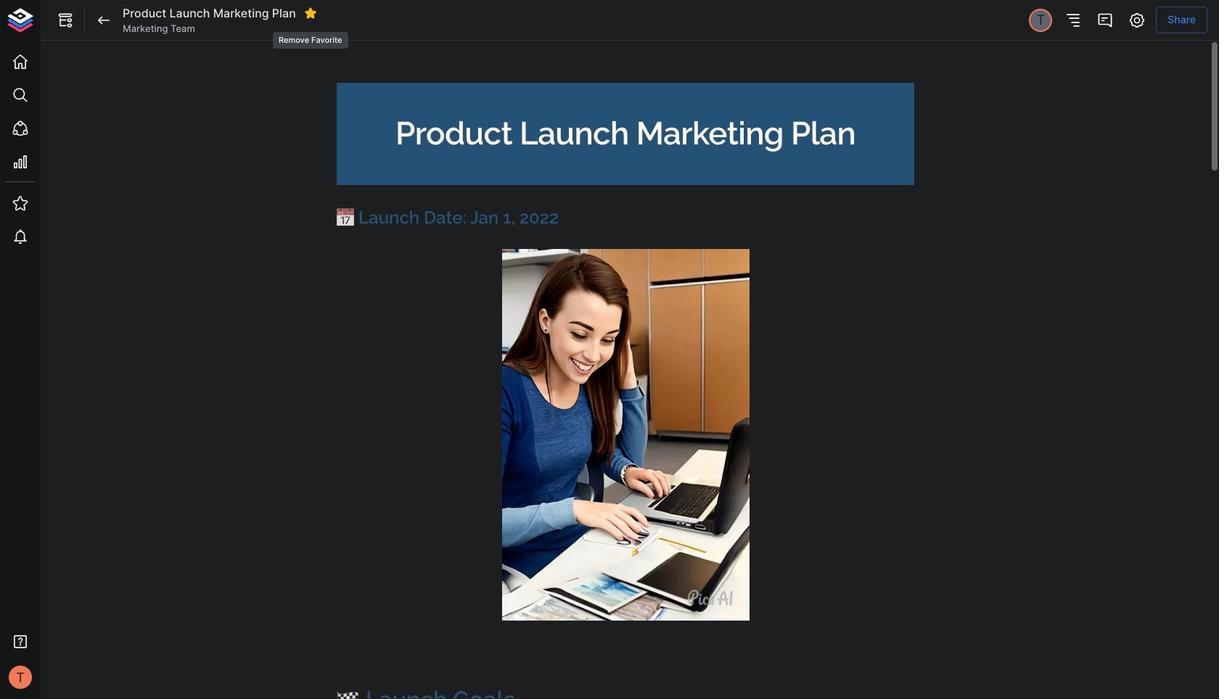Task type: vqa. For each thing, say whether or not it's contained in the screenshot.
"tooltip"
yes



Task type: describe. For each thing, give the bounding box(es) containing it.
go back image
[[95, 11, 113, 29]]

show wiki image
[[57, 11, 74, 29]]

settings image
[[1129, 11, 1146, 29]]



Task type: locate. For each thing, give the bounding box(es) containing it.
remove favorite image
[[304, 7, 317, 20]]

table of contents image
[[1065, 11, 1082, 29]]

comments image
[[1097, 11, 1114, 29]]

tooltip
[[271, 22, 350, 50]]



